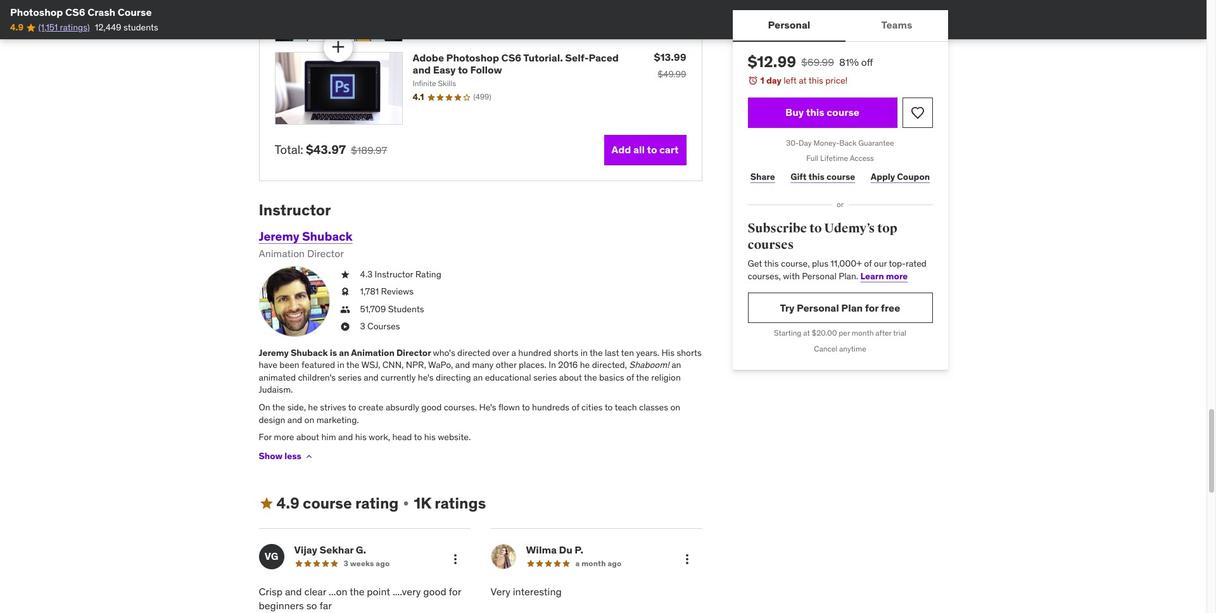 Task type: describe. For each thing, give the bounding box(es) containing it.
try personal plan for free
[[780, 302, 901, 314]]

51,709
[[360, 303, 386, 315]]

personal inside get this course, plus 11,000+ of our top-rated courses, with personal plan.
[[802, 270, 837, 282]]

show less button
[[259, 444, 314, 469]]

for inside 'crisp and clear ...on the point ....very good for beginners so far'
[[449, 585, 461, 598]]

12,449 students
[[95, 22, 158, 33]]

to inside the subscribe to udemy's top courses
[[810, 221, 822, 236]]

students
[[124, 22, 158, 33]]

very interesting
[[491, 585, 562, 598]]

wishlist image
[[910, 105, 925, 120]]

classes
[[639, 402, 669, 413]]

directing an
[[436, 372, 483, 383]]

day
[[767, 75, 782, 86]]

$69.99
[[802, 56, 835, 68]]

0 vertical spatial at
[[799, 75, 807, 86]]

...on
[[329, 585, 347, 598]]

jeremy
[[259, 229, 300, 244]]

animated children's
[[259, 372, 336, 383]]

series
[[338, 372, 362, 383]]

gift this course link
[[788, 164, 858, 190]]

plus
[[812, 258, 829, 269]]

beginners
[[259, 599, 304, 612]]

and inside adobe photoshop cs6 tutorial. self-paced and easy to follow infinite skills
[[413, 64, 431, 76]]

been
[[280, 359, 300, 371]]

to right cities
[[605, 402, 613, 413]]

npr,
[[406, 359, 426, 371]]

clear
[[304, 585, 326, 598]]

plan.
[[839, 270, 859, 282]]

p.
[[575, 543, 584, 556]]

the inside 'crisp and clear ...on the point ....very good for beginners so far'
[[350, 585, 365, 598]]

try
[[780, 302, 795, 314]]

rating
[[415, 268, 442, 280]]

0 horizontal spatial in
[[337, 359, 345, 371]]

4.9 for 4.9
[[10, 22, 24, 33]]

12,449
[[95, 22, 121, 33]]

81%
[[840, 56, 859, 68]]

0 vertical spatial instructor
[[259, 200, 331, 220]]

this for gift
[[809, 171, 825, 182]]

an animated children's series and currently he's directing an educational series about the basics of the religion judaism.
[[259, 359, 681, 396]]

add
[[612, 143, 631, 156]]

jeremy shuback image
[[259, 266, 330, 337]]

vijay sekhar g.
[[294, 543, 366, 556]]

who's
[[433, 347, 455, 358]]

to inside add all to cart button
[[647, 143, 657, 156]]

educational series
[[485, 372, 557, 383]]

religion
[[652, 372, 681, 383]]

website.
[[438, 432, 471, 443]]

hundred
[[518, 347, 552, 358]]

du
[[559, 543, 573, 556]]

$12.99
[[748, 52, 796, 72]]

rated
[[906, 258, 927, 269]]

1 vertical spatial on
[[305, 414, 314, 426]]

featured
[[302, 359, 335, 371]]

(1,151 ratings)
[[38, 22, 90, 33]]

learn more
[[861, 270, 908, 282]]

xsmall image inside show less button
[[304, 452, 314, 462]]

0 vertical spatial in
[[581, 347, 588, 358]]

per
[[839, 329, 850, 338]]

director inside jeremy shuback animation director
[[307, 247, 344, 260]]

currently
[[381, 372, 416, 383]]

show
[[259, 451, 283, 462]]

him
[[322, 432, 336, 443]]

create
[[359, 402, 384, 413]]

work,
[[369, 432, 390, 443]]

ago for g.
[[376, 559, 390, 568]]

0 horizontal spatial photoshop
[[10, 6, 63, 18]]

point
[[367, 585, 390, 598]]

gift
[[791, 171, 807, 182]]

this for buy
[[806, 106, 825, 118]]

3 courses
[[360, 321, 400, 332]]

tab list containing personal
[[733, 10, 948, 42]]

$43.97
[[306, 142, 346, 157]]

years.
[[636, 347, 660, 358]]

courses
[[748, 237, 794, 253]]

1,781 reviews
[[360, 286, 414, 297]]

he
[[580, 359, 590, 371]]

wilma
[[526, 543, 557, 556]]

cs6 inside adobe photoshop cs6 tutorial. self-paced and easy to follow infinite skills
[[502, 51, 522, 64]]

and inside 'crisp and clear ...on the point ....very good for beginners so far'
[[285, 585, 302, 598]]

in
[[549, 359, 556, 371]]

the down he
[[584, 372, 597, 383]]

0 vertical spatial cs6
[[65, 6, 85, 18]]

infinite
[[413, 79, 436, 88]]

photoshop inside adobe photoshop cs6 tutorial. self-paced and easy to follow infinite skills
[[446, 51, 499, 64]]

xsmall image for 4.3 instructor rating
[[340, 268, 350, 281]]

to left create
[[348, 402, 356, 413]]

course,
[[781, 258, 810, 269]]

adobe
[[413, 51, 444, 64]]

shuback
[[302, 229, 353, 244]]

1 horizontal spatial animation
[[351, 347, 395, 358]]

less
[[285, 451, 302, 462]]

4.9 for 4.9 course rating
[[277, 493, 300, 513]]

directed,
[[592, 359, 627, 371]]

full
[[807, 154, 819, 163]]

for inside 'link'
[[865, 302, 879, 314]]

of inside get this course, plus 11,000+ of our top-rated courses, with personal plan.
[[864, 258, 872, 269]]

and inside who's directed over a hundred shorts in the last ten years. his shorts have been featured in the wsj, cnn, npr, wapo, and many other places. in 2016 he directed,
[[455, 359, 470, 371]]

animation inside jeremy shuback animation director
[[259, 247, 305, 260]]

$13.99 $49.99
[[654, 51, 687, 80]]

anytime
[[840, 344, 867, 354]]

judaism.
[[259, 384, 293, 396]]

51,709 students
[[360, 303, 424, 315]]

at inside starting at $20.00 per month after trial cancel anytime
[[804, 329, 810, 338]]

wapo,
[[428, 359, 453, 371]]

total:
[[275, 142, 303, 157]]

left
[[784, 75, 797, 86]]

course for gift this course
[[827, 171, 856, 182]]

very
[[491, 585, 511, 598]]

udemy's
[[825, 221, 875, 236]]

good for ....very
[[423, 585, 447, 598]]

and inside the on the side, he strives to create absurdly good courses. he's flown to hundreds of cities to teach classes on design and on marketing. for more about him and his work, head to his website.
[[288, 414, 302, 426]]

buy
[[786, 106, 804, 118]]

have
[[259, 359, 278, 371]]

more inside the on the side, he strives to create absurdly good courses. he's flown to hundreds of cities to teach classes on design and on marketing. for more about him and his work, head to his website.
[[274, 432, 294, 443]]

ago for p.
[[608, 559, 622, 568]]

coupon
[[897, 171, 930, 182]]

teach
[[615, 402, 637, 413]]



Task type: vqa. For each thing, say whether or not it's contained in the screenshot.
Energy Healing link
no



Task type: locate. For each thing, give the bounding box(es) containing it.
photoshop cs6 crash course
[[10, 6, 152, 18]]

0 horizontal spatial cs6
[[65, 6, 85, 18]]

to left udemy's
[[810, 221, 822, 236]]

at left $20.00
[[804, 329, 810, 338]]

good right ....very
[[423, 585, 447, 598]]

he's
[[418, 372, 434, 383]]

personal inside button
[[768, 19, 811, 31]]

good for absurdly
[[422, 402, 442, 413]]

and up infinite
[[413, 64, 431, 76]]

1 xsmall image from the top
[[340, 268, 350, 281]]

of left cities
[[572, 402, 580, 413]]

1 horizontal spatial more
[[886, 270, 908, 282]]

0 horizontal spatial shorts
[[554, 347, 579, 358]]

1 horizontal spatial on
[[671, 402, 681, 413]]

$20.00
[[812, 329, 837, 338]]

1 vertical spatial at
[[804, 329, 810, 338]]

1 vertical spatial an
[[672, 359, 681, 371]]

jeremy shuback link
[[259, 229, 353, 244]]

in down jeremy shuback is an animation director at the bottom of the page
[[337, 359, 345, 371]]

show less
[[259, 451, 302, 462]]

to inside adobe photoshop cs6 tutorial. self-paced and easy to follow infinite skills
[[458, 64, 468, 76]]

to right easy
[[458, 64, 468, 76]]

and inside "an animated children's series and currently he's directing an educational series about the basics of the religion judaism."
[[364, 372, 379, 383]]

xsmall image for 1,781 reviews
[[340, 286, 350, 298]]

xsmall image up jeremy shuback is an animation director at the bottom of the page
[[340, 321, 350, 333]]

top
[[878, 221, 898, 236]]

shaboom!
[[629, 359, 672, 371]]

0 vertical spatial more
[[886, 270, 908, 282]]

course inside button
[[827, 106, 860, 118]]

get this course, plus 11,000+ of our top-rated courses, with personal plan.
[[748, 258, 927, 282]]

crisp
[[259, 585, 283, 598]]

director down shuback
[[307, 247, 344, 260]]

of right basics
[[627, 372, 634, 383]]

2 vertical spatial course
[[303, 493, 352, 513]]

4.9 right medium image
[[277, 493, 300, 513]]

shorts right his
[[677, 347, 702, 358]]

vg
[[265, 550, 278, 563]]

students
[[388, 303, 424, 315]]

a inside who's directed over a hundred shorts in the last ten years. his shorts have been featured in the wsj, cnn, npr, wapo, and many other places. in 2016 he directed,
[[512, 347, 516, 358]]

tab list
[[733, 10, 948, 42]]

1 shorts from the left
[[554, 347, 579, 358]]

to right all
[[647, 143, 657, 156]]

0 vertical spatial 4.9
[[10, 22, 24, 33]]

paced
[[589, 51, 619, 64]]

3 down 51,709
[[360, 321, 365, 332]]

gift this course
[[791, 171, 856, 182]]

0 horizontal spatial an
[[339, 347, 349, 358]]

about left him
[[297, 432, 319, 443]]

1 vertical spatial animation
[[351, 347, 395, 358]]

apply coupon
[[871, 171, 930, 182]]

1 horizontal spatial 4.9
[[277, 493, 300, 513]]

the left last
[[590, 347, 603, 358]]

an
[[339, 347, 349, 358], [672, 359, 681, 371]]

0 vertical spatial personal
[[768, 19, 811, 31]]

cnn,
[[383, 359, 404, 371]]

director up npr,
[[397, 347, 431, 358]]

1 vertical spatial good
[[423, 585, 447, 598]]

photoshop up the skills
[[446, 51, 499, 64]]

instructor up jeremy shuback link
[[259, 200, 331, 220]]

1 vertical spatial personal
[[802, 270, 837, 282]]

an inside "an animated children's series and currently he's directing an educational series about the basics of the religion judaism."
[[672, 359, 681, 371]]

this right gift
[[809, 171, 825, 182]]

and up directing an
[[455, 359, 470, 371]]

2 vertical spatial personal
[[797, 302, 839, 314]]

2 horizontal spatial of
[[864, 258, 872, 269]]

about inside the on the side, he strives to create absurdly good courses. he's flown to hundreds of cities to teach classes on design and on marketing. for more about him and his work, head to his website.
[[297, 432, 319, 443]]

1 horizontal spatial in
[[581, 347, 588, 358]]

1 vertical spatial 3
[[344, 559, 348, 568]]

in
[[581, 347, 588, 358], [337, 359, 345, 371]]

get
[[748, 258, 763, 269]]

0 vertical spatial xsmall image
[[340, 268, 350, 281]]

buy this course
[[786, 106, 860, 118]]

1 ago from the left
[[376, 559, 390, 568]]

month inside starting at $20.00 per month after trial cancel anytime
[[852, 329, 874, 338]]

0 horizontal spatial director
[[307, 247, 344, 260]]

2 shorts from the left
[[677, 347, 702, 358]]

an right is
[[339, 347, 349, 358]]

free
[[881, 302, 901, 314]]

0 horizontal spatial ago
[[376, 559, 390, 568]]

1 horizontal spatial a
[[576, 559, 580, 568]]

1 vertical spatial 4.9
[[277, 493, 300, 513]]

skills
[[438, 79, 456, 88]]

good inside the on the side, he strives to create absurdly good courses. he's flown to hundreds of cities to teach classes on design and on marketing. for more about him and his work, head to his website.
[[422, 402, 442, 413]]

0 vertical spatial photoshop
[[10, 6, 63, 18]]

subscribe
[[748, 221, 807, 236]]

0 horizontal spatial a
[[512, 347, 516, 358]]

0 horizontal spatial month
[[582, 559, 606, 568]]

top-
[[889, 258, 906, 269]]

and down side,
[[288, 414, 302, 426]]

30-day money-back guarantee full lifetime access
[[787, 138, 895, 163]]

1 vertical spatial of
[[627, 372, 634, 383]]

1 vertical spatial instructor
[[375, 268, 413, 280]]

our
[[874, 258, 887, 269]]

he's
[[479, 402, 497, 413]]

0 vertical spatial director
[[307, 247, 344, 260]]

xsmall image left 51,709
[[340, 303, 350, 316]]

xsmall image right less
[[304, 452, 314, 462]]

xsmall image left 1,781
[[340, 286, 350, 298]]

this inside button
[[806, 106, 825, 118]]

1,781
[[360, 286, 379, 297]]

0 vertical spatial a
[[512, 347, 516, 358]]

teams button
[[846, 10, 948, 41]]

for down additional actions for review by vijay sekhar g. icon at the left bottom
[[449, 585, 461, 598]]

courses,
[[748, 270, 781, 282]]

0 horizontal spatial animation
[[259, 247, 305, 260]]

1 vertical spatial a
[[576, 559, 580, 568]]

3 left weeks
[[344, 559, 348, 568]]

alarm image
[[748, 75, 758, 86]]

0 horizontal spatial for
[[449, 585, 461, 598]]

vijay
[[294, 543, 317, 556]]

0 horizontal spatial 3
[[344, 559, 348, 568]]

course up "back"
[[827, 106, 860, 118]]

subscribe to udemy's top courses
[[748, 221, 898, 253]]

photoshop up (1,151
[[10, 6, 63, 18]]

xsmall image
[[340, 303, 350, 316], [340, 321, 350, 333], [304, 452, 314, 462], [401, 499, 412, 509]]

the up series
[[347, 359, 360, 371]]

on the side, he strives to create absurdly good courses. he's flown to hundreds of cities to teach classes on design and on marketing. for more about him and his work, head to his website.
[[259, 402, 681, 443]]

animation down jeremy at the top left of the page
[[259, 247, 305, 260]]

and his
[[338, 432, 367, 443]]

month right per
[[852, 329, 874, 338]]

1 horizontal spatial an
[[672, 359, 681, 371]]

course for buy this course
[[827, 106, 860, 118]]

about down 2016
[[559, 372, 582, 383]]

ratings
[[435, 493, 486, 513]]

1
[[761, 75, 765, 86]]

the inside the on the side, he strives to create absurdly good courses. he's flown to hundreds of cities to teach classes on design and on marketing. for more about him and his work, head to his website.
[[272, 402, 285, 413]]

side,
[[287, 402, 306, 413]]

0 vertical spatial for
[[865, 302, 879, 314]]

0 horizontal spatial instructor
[[259, 200, 331, 220]]

0 vertical spatial about
[[559, 372, 582, 383]]

....very
[[393, 585, 421, 598]]

rating
[[355, 493, 399, 513]]

course
[[827, 106, 860, 118], [827, 171, 856, 182], [303, 493, 352, 513]]

a down 'p.'
[[576, 559, 580, 568]]

of inside the on the side, he strives to create absurdly good courses. he's flown to hundreds of cities to teach classes on design and on marketing. for more about him and his work, head to his website.
[[572, 402, 580, 413]]

0 horizontal spatial about
[[297, 432, 319, 443]]

1 vertical spatial in
[[337, 359, 345, 371]]

ratings)
[[60, 22, 90, 33]]

more down top-
[[886, 270, 908, 282]]

a month ago
[[576, 559, 622, 568]]

personal up $12.99 on the top right
[[768, 19, 811, 31]]

the down shaboom!
[[636, 372, 649, 383]]

this up 'courses,'
[[764, 258, 779, 269]]

and up beginners
[[285, 585, 302, 598]]

personal inside 'link'
[[797, 302, 839, 314]]

his
[[662, 347, 675, 358]]

and down the wsj,
[[364, 372, 379, 383]]

0 horizontal spatial more
[[274, 432, 294, 443]]

1 vertical spatial course
[[827, 171, 856, 182]]

the up design
[[272, 402, 285, 413]]

this right buy
[[806, 106, 825, 118]]

last
[[605, 347, 619, 358]]

photoshop
[[10, 6, 63, 18], [446, 51, 499, 64]]

hundreds
[[532, 402, 570, 413]]

$12.99 $69.99 81% off
[[748, 52, 874, 72]]

ten
[[621, 347, 634, 358]]

1 horizontal spatial for
[[865, 302, 879, 314]]

2 ago from the left
[[608, 559, 622, 568]]

cities
[[582, 402, 603, 413]]

1 horizontal spatial shorts
[[677, 347, 702, 358]]

0 horizontal spatial of
[[572, 402, 580, 413]]

cs6 up ratings)
[[65, 6, 85, 18]]

apply
[[871, 171, 895, 182]]

1 horizontal spatial month
[[852, 329, 874, 338]]

0 vertical spatial course
[[827, 106, 860, 118]]

0 vertical spatial animation
[[259, 247, 305, 260]]

for left free
[[865, 302, 879, 314]]

0 vertical spatial an
[[339, 347, 349, 358]]

1 vertical spatial cs6
[[502, 51, 522, 64]]

xsmall image left 1k
[[401, 499, 412, 509]]

for
[[865, 302, 879, 314], [449, 585, 461, 598]]

instructor up the reviews
[[375, 268, 413, 280]]

of inside "an animated children's series and currently he's directing an educational series about the basics of the religion judaism."
[[627, 372, 634, 383]]

good inside 'crisp and clear ...on the point ....very good for beginners so far'
[[423, 585, 447, 598]]

learn more link
[[861, 270, 908, 282]]

1 vertical spatial director
[[397, 347, 431, 358]]

1 horizontal spatial director
[[397, 347, 431, 358]]

1 horizontal spatial 3
[[360, 321, 365, 332]]

so
[[307, 599, 317, 612]]

many
[[472, 359, 494, 371]]

0 vertical spatial good
[[422, 402, 442, 413]]

1 horizontal spatial photoshop
[[446, 51, 499, 64]]

share button
[[748, 164, 778, 190]]

the
[[590, 347, 603, 358], [347, 359, 360, 371], [584, 372, 597, 383], [636, 372, 649, 383], [272, 402, 285, 413], [350, 585, 365, 598]]

1 vertical spatial photoshop
[[446, 51, 499, 64]]

adobe photoshop cs6 tutorial. self-paced and easy to follow link
[[413, 51, 619, 76]]

to his
[[414, 432, 436, 443]]

2016
[[558, 359, 578, 371]]

self-
[[565, 51, 589, 64]]

1 horizontal spatial of
[[627, 372, 634, 383]]

more right 'for'
[[274, 432, 294, 443]]

1 horizontal spatial cs6
[[502, 51, 522, 64]]

1 vertical spatial month
[[582, 559, 606, 568]]

at right left
[[799, 75, 807, 86]]

the right ...on
[[350, 585, 365, 598]]

additional actions for review by wilma du p. image
[[680, 552, 695, 567]]

3 for 3 weeks ago
[[344, 559, 348, 568]]

an down his
[[672, 359, 681, 371]]

this down $69.99
[[809, 75, 824, 86]]

(499)
[[474, 92, 492, 102]]

of left our
[[864, 258, 872, 269]]

this inside get this course, plus 11,000+ of our top-rated courses, with personal plan.
[[764, 258, 779, 269]]

medium image
[[259, 496, 274, 511]]

1 vertical spatial about
[[297, 432, 319, 443]]

a up other
[[512, 347, 516, 358]]

course up the "vijay sekhar g."
[[303, 493, 352, 513]]

or
[[837, 200, 844, 209]]

0 vertical spatial of
[[864, 258, 872, 269]]

course down lifetime
[[827, 171, 856, 182]]

this for get
[[764, 258, 779, 269]]

learn
[[861, 270, 884, 282]]

2 xsmall image from the top
[[340, 286, 350, 298]]

1 horizontal spatial ago
[[608, 559, 622, 568]]

places.
[[519, 359, 547, 371]]

animation up the wsj,
[[351, 347, 395, 358]]

follow
[[470, 64, 502, 76]]

all
[[634, 143, 645, 156]]

on right classes on the right of the page
[[671, 402, 681, 413]]

0 vertical spatial 3
[[360, 321, 365, 332]]

0 horizontal spatial on
[[305, 414, 314, 426]]

xsmall image
[[340, 268, 350, 281], [340, 286, 350, 298]]

cs6
[[65, 6, 85, 18], [502, 51, 522, 64]]

back
[[840, 138, 857, 147]]

shorts up 2016
[[554, 347, 579, 358]]

1 horizontal spatial instructor
[[375, 268, 413, 280]]

2 vertical spatial of
[[572, 402, 580, 413]]

add all to cart button
[[604, 135, 687, 165]]

day
[[799, 138, 812, 147]]

about inside "an animated children's series and currently he's directing an educational series about the basics of the religion judaism."
[[559, 372, 582, 383]]

3 for 3 courses
[[360, 321, 365, 332]]

1 vertical spatial more
[[274, 432, 294, 443]]

good left "courses."
[[422, 402, 442, 413]]

4.9 left (1,151
[[10, 22, 24, 33]]

1 vertical spatial for
[[449, 585, 461, 598]]

to right the "flown"
[[522, 402, 530, 413]]

month down 'p.'
[[582, 559, 606, 568]]

0 vertical spatial month
[[852, 329, 874, 338]]

personal up $20.00
[[797, 302, 839, 314]]

on down side,
[[305, 414, 314, 426]]

personal down plus
[[802, 270, 837, 282]]

1k ratings
[[414, 493, 486, 513]]

sekhar
[[320, 543, 354, 556]]

xsmall image left 4.3
[[340, 268, 350, 281]]

cs6 left tutorial.
[[502, 51, 522, 64]]

499 reviews element
[[474, 92, 492, 103]]

far
[[320, 599, 332, 612]]

1 horizontal spatial about
[[559, 372, 582, 383]]

try personal plan for free link
[[748, 293, 933, 323]]

jeremy shuback
[[259, 347, 328, 358]]

on
[[259, 402, 270, 413]]

money-
[[814, 138, 840, 147]]

additional actions for review by vijay sekhar g. image
[[448, 552, 463, 567]]

1 vertical spatial xsmall image
[[340, 286, 350, 298]]

wilma du p.
[[526, 543, 584, 556]]

0 horizontal spatial 4.9
[[10, 22, 24, 33]]

in up he
[[581, 347, 588, 358]]

month
[[852, 329, 874, 338], [582, 559, 606, 568]]

0 vertical spatial on
[[671, 402, 681, 413]]



